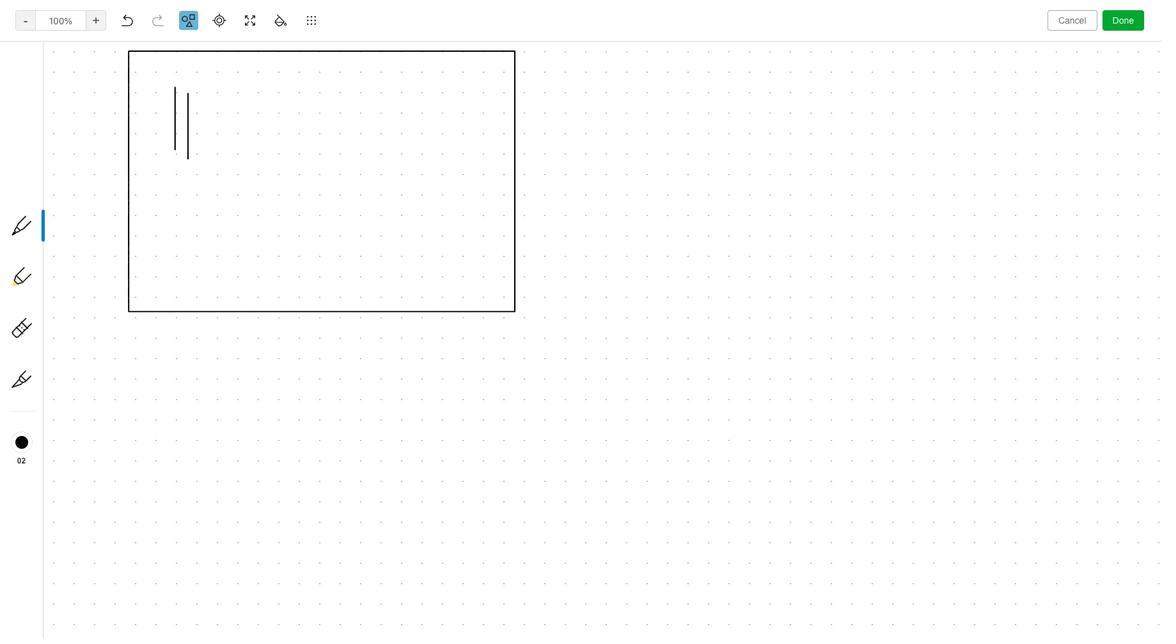 Task type: vqa. For each thing, say whether or not it's contained in the screenshot.
Tree
yes



Task type: describe. For each thing, give the bounding box(es) containing it.
shortcut
[[79, 153, 113, 163]]

home link
[[0, 100, 154, 121]]

5 2 from the top
[[431, 169, 436, 179]]

created
[[329, 67, 361, 75]]

saved
[[1129, 620, 1152, 631]]

Search text field
[[17, 37, 137, 60]]

tree
[[169, 128, 187, 138]]

ago for 37 min ago
[[359, 128, 374, 138]]

7 notes
[[169, 40, 199, 51]]

notes for notes (
[[28, 312, 53, 323]]

all changes saved
[[1082, 620, 1152, 631]]

tree containing home
[[0, 100, 154, 568]]

just up 37
[[329, 107, 346, 118]]

tags button
[[0, 377, 153, 397]]

min for 35
[[285, 128, 300, 138]]

with
[[60, 402, 77, 413]]

note,
[[107, 168, 127, 178]]

2 workbook from the top
[[386, 107, 428, 118]]

notebooks
[[29, 361, 74, 372]]

just up 35
[[271, 107, 289, 118]]

add
[[23, 153, 39, 163]]

4 2 from the top
[[431, 148, 436, 159]]

new
[[28, 73, 47, 84]]

tasks
[[28, 333, 51, 344]]

1
[[189, 148, 193, 159]]

here.
[[47, 190, 67, 201]]

it
[[40, 190, 45, 201]]

add a reminder image
[[405, 618, 420, 633]]

Note Editor text field
[[0, 0, 1162, 638]]

3 workbook 2 from the top
[[386, 128, 436, 138]]

just now down the created
[[329, 87, 366, 98]]

7 2 from the top
[[431, 209, 436, 220]]

trash (
[[28, 430, 57, 441]]

7 workbook from the top
[[386, 209, 428, 220]]

updated
[[271, 67, 305, 75]]

icon on a note, notebook, stack or tag to add it here.
[[23, 168, 127, 201]]

tasks button
[[0, 328, 153, 349]]

add tag image
[[427, 618, 442, 633]]

27 for 27
[[348, 169, 358, 179]]

stack
[[64, 179, 85, 189]]

icon
[[70, 168, 86, 178]]

all
[[1082, 620, 1092, 631]]

click
[[23, 168, 42, 178]]

to
[[112, 179, 120, 189]]

now down updated
[[291, 87, 308, 98]]

2 nov 14 from the left
[[329, 189, 357, 200]]

row group inside note list element
[[154, 82, 611, 225]]

5 untitled from the top
[[169, 209, 202, 220]]

now up the 37 min ago
[[349, 107, 366, 118]]

click the
[[23, 168, 59, 178]]

4 workbook from the top
[[386, 148, 428, 159]]

min for 37
[[342, 128, 357, 138]]

row group containing title
[[154, 61, 675, 82]]

you
[[1061, 10, 1074, 20]]

title 1
[[169, 148, 193, 159]]

just now up the 35 min ago
[[271, 107, 308, 118]]

37
[[329, 128, 339, 138]]

home
[[28, 105, 53, 116]]

note window element
[[0, 0, 1162, 638]]

recent notes
[[15, 219, 67, 230]]

last edited on dec 5, 2023
[[407, 39, 519, 50]]

shortcuts button
[[0, 121, 153, 141]]

changes
[[1094, 620, 1127, 631]]



Task type: locate. For each thing, give the bounding box(es) containing it.
1 nov 13 from the left
[[271, 209, 300, 220]]

14 down '28'
[[290, 189, 300, 200]]

group
[[0, 141, 153, 313]]

7 workbook 2 from the top
[[386, 209, 436, 220]]

just down updated
[[271, 87, 289, 98]]

1 vertical spatial notes
[[44, 219, 67, 230]]

on left "a"
[[89, 168, 98, 178]]

5 workbook from the top
[[386, 169, 428, 179]]

notes up the notes
[[181, 13, 216, 28]]

0 horizontal spatial ago
[[302, 128, 317, 138]]

on inside note window element
[[456, 39, 466, 50]]

(
[[56, 312, 59, 323], [54, 430, 57, 440]]

nov 14 down the 37 min ago
[[329, 189, 357, 200]]

( right trash
[[54, 430, 57, 440]]

title left 1
[[169, 148, 187, 159]]

2 vertical spatial notes
[[28, 312, 53, 323]]

notes inside note list element
[[181, 13, 216, 28]]

2023
[[497, 39, 519, 50]]

notes
[[176, 40, 199, 51]]

notebooks link
[[0, 356, 153, 377]]

title for title
[[169, 67, 188, 75]]

now down the created
[[349, 87, 366, 98]]

nov
[[271, 148, 288, 159], [329, 148, 345, 159], [271, 169, 288, 179], [329, 169, 345, 179], [271, 189, 288, 200], [329, 189, 345, 200], [271, 209, 288, 220], [329, 209, 345, 220]]

ago left 37
[[302, 128, 317, 138]]

notes (
[[28, 312, 59, 323]]

1 horizontal spatial ago
[[359, 128, 374, 138]]

notes
[[181, 13, 216, 28], [44, 219, 67, 230], [28, 312, 53, 323]]

1 title from the top
[[169, 67, 188, 75]]

2 untitled from the top
[[169, 107, 202, 118]]

3 workbook from the top
[[386, 128, 428, 138]]

27 for 28
[[348, 148, 358, 159]]

your
[[41, 153, 59, 163]]

2 ago from the left
[[359, 128, 374, 138]]

ago for 35 min ago
[[302, 128, 317, 138]]

add
[[23, 190, 38, 201]]

2 nov 13 from the left
[[329, 209, 357, 220]]

( for notes
[[56, 312, 59, 323]]

upgrade button
[[8, 579, 146, 605]]

1 nov 14 from the left
[[271, 189, 300, 200]]

1 14 from the left
[[290, 189, 300, 200]]

4 untitled from the top
[[169, 189, 202, 200]]

trash
[[28, 430, 51, 441]]

14
[[290, 189, 300, 200], [348, 189, 357, 200]]

workbook 2
[[386, 87, 436, 98], [386, 107, 436, 118], [386, 128, 436, 138], [386, 148, 436, 159], [386, 169, 436, 179], [386, 189, 436, 200], [386, 209, 436, 220]]

1 13 from the left
[[290, 209, 300, 220]]

0 horizontal spatial min
[[285, 128, 300, 138]]

0 horizontal spatial 14
[[290, 189, 300, 200]]

2
[[431, 87, 436, 98], [431, 107, 436, 118], [431, 128, 436, 138], [431, 148, 436, 159], [431, 169, 436, 179], [431, 189, 436, 200], [431, 209, 436, 220]]

3 untitled from the top
[[169, 169, 202, 179]]

share button
[[1085, 5, 1131, 26]]

or
[[87, 179, 95, 189]]

just now down updated
[[271, 87, 308, 98]]

1 horizontal spatial on
[[456, 39, 466, 50]]

2 2 from the top
[[431, 107, 436, 118]]

nov 14
[[271, 189, 300, 200], [329, 189, 357, 200]]

1 horizontal spatial nov 14
[[329, 189, 357, 200]]

nov 28
[[271, 148, 301, 159]]

shared with me link
[[0, 397, 153, 418]]

notes right recent
[[44, 219, 67, 230]]

2 14 from the left
[[348, 189, 357, 200]]

nov 14 down nov 28 at left top
[[271, 189, 300, 200]]

35 min ago
[[271, 128, 317, 138]]

recent
[[15, 219, 42, 230]]

5 workbook 2 from the top
[[386, 169, 436, 179]]

4 workbook 2 from the top
[[386, 148, 436, 159]]

1 horizontal spatial min
[[342, 128, 357, 138]]

28
[[290, 148, 301, 159]]

1 2 from the top
[[431, 87, 436, 98]]

0 horizontal spatial on
[[89, 168, 98, 178]]

0 vertical spatial notes
[[181, 13, 216, 28]]

1 untitled from the top
[[169, 87, 202, 98]]

now
[[291, 87, 308, 98], [349, 87, 366, 98], [291, 107, 308, 118], [349, 107, 366, 118]]

2 row group from the top
[[154, 82, 611, 225]]

1 row group from the top
[[154, 61, 675, 82]]

7
[[169, 40, 174, 51]]

shortcuts
[[29, 126, 69, 137]]

row group containing untitled
[[154, 82, 611, 225]]

1 horizontal spatial 14
[[348, 189, 357, 200]]

add your first shortcut
[[23, 153, 113, 163]]

1 vertical spatial on
[[89, 168, 98, 178]]

dec
[[469, 39, 485, 50]]

title down 7 notes on the top of the page
[[169, 67, 188, 75]]

14 down the 37 min ago
[[348, 189, 357, 200]]

nov 27 for 28
[[329, 148, 358, 159]]

1 horizontal spatial 13
[[348, 209, 357, 220]]

0 horizontal spatial nov 13
[[271, 209, 300, 220]]

1 vertical spatial title
[[169, 148, 187, 159]]

( for trash
[[54, 430, 57, 440]]

0 horizontal spatial 13
[[290, 209, 300, 220]]

6 workbook from the top
[[386, 189, 428, 200]]

just down the created
[[329, 87, 346, 98]]

1 workbook from the top
[[386, 87, 428, 98]]

13
[[290, 209, 300, 220], [348, 209, 357, 220]]

row group
[[154, 61, 675, 82], [154, 82, 611, 225]]

notes for notes
[[181, 13, 216, 28]]

notes inside notes (
[[28, 312, 53, 323]]

shared with me
[[28, 402, 92, 413]]

2 13 from the left
[[348, 209, 357, 220]]

min
[[285, 128, 300, 138], [342, 128, 357, 138]]

note list element
[[154, 0, 675, 638]]

notes up the tasks
[[28, 312, 53, 323]]

min right 37
[[342, 128, 357, 138]]

group containing add your first shortcut
[[0, 141, 153, 313]]

workbook
[[386, 87, 428, 98], [386, 107, 428, 118], [386, 128, 428, 138], [386, 148, 428, 159], [386, 169, 428, 179], [386, 189, 428, 200], [386, 209, 428, 220]]

now up the 35 min ago
[[291, 107, 308, 118]]

title
[[169, 67, 188, 75], [169, 148, 187, 159]]

None search field
[[17, 37, 137, 60]]

5,
[[487, 39, 495, 50]]

untitled
[[169, 87, 202, 98], [169, 107, 202, 118], [169, 169, 202, 179], [169, 189, 202, 200], [169, 209, 202, 220]]

settings image
[[130, 10, 146, 26]]

on left dec at the top left of the page
[[456, 39, 466, 50]]

0 horizontal spatial nov 14
[[271, 189, 300, 200]]

new button
[[8, 67, 146, 90]]

last
[[407, 39, 425, 50]]

6 2 from the top
[[431, 189, 436, 200]]

min right 35
[[285, 128, 300, 138]]

tag
[[98, 179, 110, 189]]

1 horizontal spatial nov 13
[[329, 209, 357, 220]]

on inside icon on a note, notebook, stack or tag to add it here.
[[89, 168, 98, 178]]

( inside trash (
[[54, 430, 57, 440]]

tree
[[0, 100, 154, 568]]

shared
[[28, 402, 57, 413]]

nov 13
[[271, 209, 300, 220], [329, 209, 357, 220]]

27
[[348, 148, 358, 159], [290, 169, 300, 179], [348, 169, 358, 179]]

expand tags image
[[3, 382, 13, 392]]

group inside tree
[[0, 141, 153, 313]]

tags
[[29, 382, 48, 392]]

1 ago from the left
[[302, 128, 317, 138]]

1 min from the left
[[285, 128, 300, 138]]

only you
[[1041, 10, 1074, 20]]

a
[[101, 168, 105, 178]]

the
[[44, 168, 57, 178]]

( up 'tasks' button
[[56, 312, 59, 323]]

just now
[[271, 87, 308, 98], [329, 87, 366, 98], [271, 107, 308, 118], [329, 107, 366, 118]]

1 vertical spatial (
[[54, 430, 57, 440]]

37 min ago
[[329, 128, 374, 138]]

location
[[386, 67, 423, 75]]

nov 27
[[329, 148, 358, 159], [271, 169, 300, 179], [329, 169, 358, 179]]

35
[[271, 128, 282, 138]]

just
[[271, 87, 289, 98], [329, 87, 346, 98], [271, 107, 289, 118], [329, 107, 346, 118]]

share
[[1096, 10, 1121, 20]]

on
[[456, 39, 466, 50], [89, 168, 98, 178]]

2 workbook 2 from the top
[[386, 107, 436, 118]]

0 vertical spatial title
[[169, 67, 188, 75]]

0 vertical spatial on
[[456, 39, 466, 50]]

upgrade
[[66, 587, 104, 598]]

just now up the 37 min ago
[[329, 107, 366, 118]]

first
[[61, 153, 77, 163]]

only
[[1041, 10, 1058, 20]]

me
[[80, 402, 92, 413]]

1 workbook 2 from the top
[[386, 87, 436, 98]]

6 workbook 2 from the top
[[386, 189, 436, 200]]

title for title 1
[[169, 148, 187, 159]]

nov 27 for 27
[[329, 169, 358, 179]]

2 min from the left
[[342, 128, 357, 138]]

( inside notes (
[[56, 312, 59, 323]]

ago right 37
[[359, 128, 374, 138]]

ago
[[302, 128, 317, 138], [359, 128, 374, 138]]

0 vertical spatial (
[[56, 312, 59, 323]]

edited
[[427, 39, 453, 50]]

2 title from the top
[[169, 148, 187, 159]]

3 2 from the top
[[431, 128, 436, 138]]

notebook,
[[23, 179, 62, 189]]



